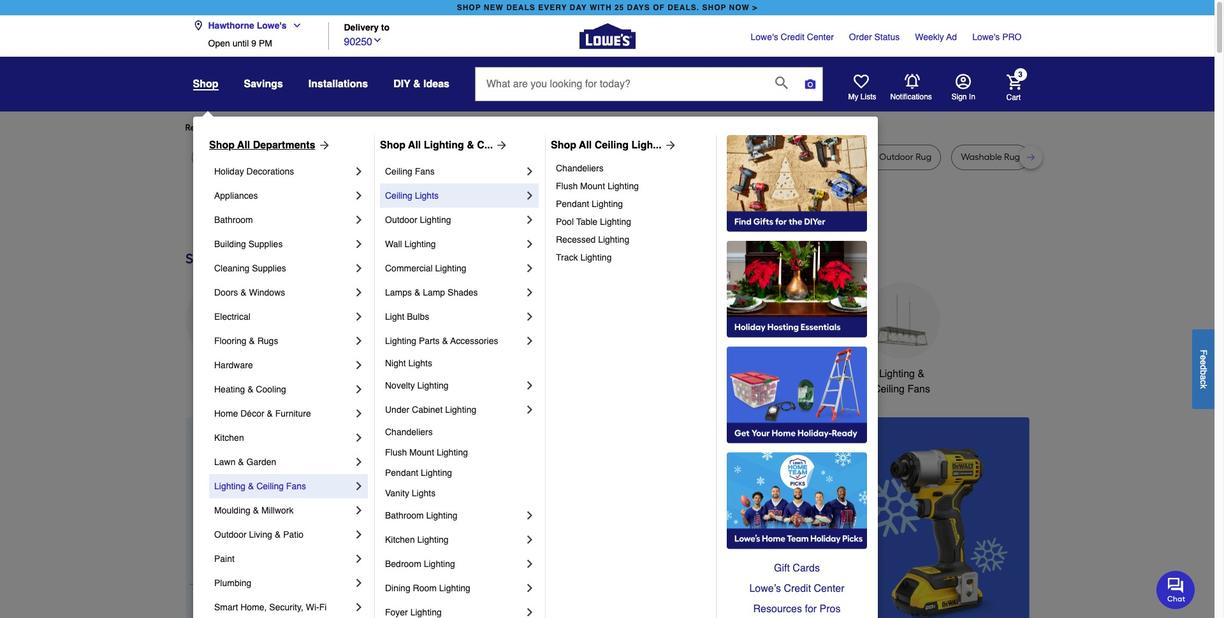 Task type: vqa. For each thing, say whether or not it's contained in the screenshot.
1st THE ALLEN
yes



Task type: describe. For each thing, give the bounding box(es) containing it.
lowe's inside hawthorne lowe's button
[[257, 20, 287, 31]]

allen and roth area rug
[[507, 152, 605, 163]]

chevron right image for commercial lighting
[[524, 262, 536, 275]]

chevron right image for plumbing
[[353, 577, 365, 590]]

chevron right image for outdoor lighting
[[524, 214, 536, 226]]

of
[[653, 3, 665, 12]]

lights for vanity lights
[[412, 489, 436, 499]]

location image
[[193, 20, 203, 31]]

bathroom inside "button"
[[686, 369, 730, 380]]

8 rug from the left
[[916, 152, 932, 163]]

chevron right image for electrical
[[353, 311, 365, 323]]

bathroom link
[[214, 208, 353, 232]]

lamps & lamp shades
[[385, 288, 478, 298]]

all for ceiling
[[579, 140, 592, 151]]

chevron right image for flooring & rugs
[[353, 335, 365, 348]]

with
[[590, 3, 612, 12]]

2 horizontal spatial for
[[805, 604, 817, 615]]

allen for allen and roth area rug
[[507, 152, 526, 163]]

furniture
[[393, 152, 429, 163]]

room
[[413, 584, 437, 594]]

allen and roth rug
[[635, 152, 712, 163]]

outdoor
[[880, 152, 914, 163]]

supplies for building supplies
[[249, 239, 283, 249]]

arrow right image inside shop all ceiling ligh... link
[[662, 139, 677, 152]]

lawn & garden
[[214, 457, 276, 467]]

lowe's home improvement logo image
[[579, 8, 636, 64]]

status
[[875, 32, 900, 42]]

ceiling lights link
[[385, 184, 524, 208]]

smart home
[[777, 369, 834, 380]]

9 rug from the left
[[1005, 152, 1020, 163]]

delivery to
[[344, 23, 390, 33]]

bedroom lighting link
[[385, 552, 524, 577]]

25 days of deals. don't miss deals every day. same-day delivery on in-stock orders placed by 2 p m. image
[[185, 418, 391, 619]]

dining room lighting
[[385, 584, 471, 594]]

ceiling inside ceiling fans link
[[385, 166, 413, 177]]

order status link
[[849, 31, 900, 43]]

lowe's wishes you and your family a happy hanukkah. image
[[185, 203, 1030, 235]]

lists
[[861, 92, 877, 101]]

lights for night lights
[[409, 358, 432, 369]]

lighting parts & accessories
[[385, 336, 498, 346]]

living
[[249, 530, 272, 540]]

d
[[1199, 365, 1209, 370]]

90250 button
[[344, 33, 383, 49]]

0 horizontal spatial flush mount lighting
[[385, 448, 468, 458]]

chevron right image for wall lighting
[[524, 238, 536, 251]]

faucets
[[515, 369, 551, 380]]

chevron right image for dining room lighting
[[524, 582, 536, 595]]

1 area from the left
[[326, 152, 345, 163]]

shop all lighting & c... link
[[380, 138, 508, 153]]

doors
[[214, 288, 238, 298]]

0 vertical spatial flush mount lighting
[[556, 181, 639, 191]]

chevron right image for building supplies
[[353, 238, 365, 251]]

suggestions
[[349, 122, 399, 133]]

novelty lighting
[[385, 381, 449, 391]]

lowe's for lowe's pro
[[973, 32, 1000, 42]]

in
[[969, 92, 976, 101]]

chevron right image for novelty lighting
[[524, 379, 536, 392]]

mount for the left 'flush mount lighting' link
[[410, 448, 434, 458]]

recessed lighting
[[556, 235, 630, 245]]

doors & windows
[[214, 288, 285, 298]]

kitchen for kitchen
[[214, 433, 244, 443]]

allen for allen and roth rug
[[635, 152, 654, 163]]

cleaning supplies link
[[214, 256, 353, 281]]

1 horizontal spatial bathroom
[[385, 511, 424, 521]]

christmas
[[394, 369, 440, 380]]

2 rug from the left
[[263, 152, 279, 163]]

chevron right image for home décor & furniture
[[353, 408, 365, 420]]

ceiling inside shop all ceiling ligh... link
[[595, 140, 629, 151]]

indoor
[[851, 152, 877, 163]]

lowe's home improvement notification center image
[[905, 74, 920, 89]]

under cabinet lighting
[[385, 405, 477, 415]]

1 horizontal spatial chandeliers link
[[556, 159, 707, 177]]

90250
[[344, 36, 372, 48]]

ad
[[947, 32, 957, 42]]

0 horizontal spatial chandeliers link
[[385, 422, 536, 443]]

building supplies
[[214, 239, 283, 249]]

chevron right image for holiday decorations
[[353, 165, 365, 178]]

appliances button
[[185, 282, 262, 382]]

heating & cooling link
[[214, 378, 353, 402]]

for for searches
[[288, 122, 299, 133]]

washable rug
[[961, 152, 1020, 163]]

find gifts for the diyer. image
[[727, 135, 867, 232]]

kitchen lighting
[[385, 535, 449, 545]]

6 rug from the left
[[696, 152, 712, 163]]

building supplies link
[[214, 232, 353, 256]]

foyer
[[385, 608, 408, 618]]

1 vertical spatial lighting & ceiling fans
[[214, 482, 306, 492]]

all for lighting
[[408, 140, 421, 151]]

ceiling inside lighting & ceiling fans
[[874, 384, 905, 395]]

appliances inside 'button'
[[199, 369, 249, 380]]

lighting parts & accessories link
[[385, 329, 524, 353]]

recommended searches for you
[[185, 122, 316, 133]]

1 shop from the left
[[457, 3, 481, 12]]

lowe's pro
[[973, 32, 1022, 42]]

f e e d b a c k button
[[1193, 329, 1215, 409]]

order status
[[849, 32, 900, 42]]

now
[[729, 3, 750, 12]]

resources
[[754, 604, 802, 615]]

lights for ceiling lights
[[415, 191, 439, 201]]

track lighting
[[556, 253, 612, 263]]

more suggestions for you link
[[327, 122, 440, 135]]

moulding
[[214, 506, 251, 516]]

chevron right image for paint
[[353, 553, 365, 566]]

lowe's
[[750, 584, 781, 595]]

pro
[[1003, 32, 1022, 42]]

smart home, security, wi-fi
[[214, 603, 327, 613]]

lowe's credit center
[[750, 584, 845, 595]]

cart
[[1007, 93, 1021, 102]]

deals.
[[668, 3, 700, 12]]

credit for lowe's
[[781, 32, 805, 42]]

washable area rug
[[741, 152, 822, 163]]

lighting inside lighting & ceiling fans
[[879, 369, 915, 380]]

camera image
[[804, 78, 817, 91]]

credit for lowe's
[[784, 584, 811, 595]]

hardware link
[[214, 353, 353, 378]]

5x8
[[219, 152, 233, 163]]

arrow right image for shop all lighting & c...
[[493, 139, 508, 152]]

0 vertical spatial flush mount lighting link
[[556, 177, 707, 195]]

area rug
[[326, 152, 363, 163]]

novelty lighting link
[[385, 374, 524, 398]]

diy & ideas
[[394, 78, 450, 90]]

heating
[[214, 385, 245, 395]]

under cabinet lighting link
[[385, 398, 524, 422]]

dining
[[385, 584, 411, 594]]

hardware
[[214, 360, 253, 371]]

building
[[214, 239, 246, 249]]

chevron right image for moulding & millwork
[[353, 504, 365, 517]]

chevron right image for light bulbs
[[524, 311, 536, 323]]

home décor & furniture
[[214, 409, 311, 419]]

plumbing link
[[214, 571, 353, 596]]

pendant lighting for bottommost pendant lighting 'link'
[[385, 468, 452, 478]]

ligh...
[[632, 140, 662, 151]]

under
[[385, 405, 410, 415]]

diy
[[394, 78, 411, 90]]

lighting & ceiling fans inside button
[[874, 369, 931, 395]]

25
[[615, 3, 625, 12]]

& inside lighting & ceiling fans
[[918, 369, 925, 380]]

1 horizontal spatial fans
[[415, 166, 435, 177]]

pool table lighting
[[556, 217, 631, 227]]

supplies for cleaning supplies
[[252, 263, 286, 274]]

outdoor for outdoor lighting
[[385, 215, 417, 225]]

pendant for the topmost pendant lighting 'link'
[[556, 199, 589, 209]]

bathroom button
[[670, 282, 747, 382]]

to
[[381, 23, 390, 33]]

electrical link
[[214, 305, 353, 329]]

lighting inside "link"
[[420, 215, 451, 225]]

2 shop from the left
[[703, 3, 727, 12]]

lowe's home team holiday picks. image
[[727, 453, 867, 550]]

hawthorne lowe's
[[208, 20, 287, 31]]

ceiling inside ceiling lights link
[[385, 191, 413, 201]]

flooring & rugs
[[214, 336, 278, 346]]

moulding & millwork
[[214, 506, 294, 516]]

9
[[251, 38, 256, 48]]



Task type: locate. For each thing, give the bounding box(es) containing it.
for up furniture
[[401, 122, 413, 133]]

shop up "5x8"
[[209, 140, 235, 151]]

1 vertical spatial flush
[[385, 448, 407, 458]]

appliances up heating
[[199, 369, 249, 380]]

1 vertical spatial credit
[[784, 584, 811, 595]]

shop 25 days of deals by category image
[[185, 248, 1030, 269]]

1 horizontal spatial you
[[415, 122, 430, 133]]

pool table lighting link
[[556, 213, 707, 231]]

weekly
[[915, 32, 944, 42]]

1 horizontal spatial shop
[[703, 3, 727, 12]]

2 horizontal spatial fans
[[908, 384, 931, 395]]

christmas decorations
[[390, 369, 445, 395]]

2 horizontal spatial lowe's
[[973, 32, 1000, 42]]

1 horizontal spatial arrow right image
[[493, 139, 508, 152]]

3 rug from the left
[[281, 152, 297, 163]]

paint link
[[214, 547, 353, 571]]

lowe's for lowe's credit center
[[751, 32, 779, 42]]

decorations inside "button"
[[390, 384, 445, 395]]

lights inside night lights link
[[409, 358, 432, 369]]

1 horizontal spatial home
[[807, 369, 834, 380]]

lights inside ceiling lights link
[[415, 191, 439, 201]]

7 rug from the left
[[806, 152, 822, 163]]

kitchen for kitchen lighting
[[385, 535, 415, 545]]

0 vertical spatial pendant lighting link
[[556, 195, 707, 213]]

outdoor inside "link"
[[385, 215, 417, 225]]

center
[[807, 32, 834, 42], [814, 584, 845, 595]]

decorations down christmas
[[390, 384, 445, 395]]

washable for washable rug
[[961, 152, 1002, 163]]

supplies up windows
[[252, 263, 286, 274]]

1 vertical spatial pendant lighting
[[385, 468, 452, 478]]

0 horizontal spatial lowe's
[[257, 20, 287, 31]]

mount for the top 'flush mount lighting' link
[[580, 181, 605, 191]]

1 vertical spatial home
[[214, 409, 238, 419]]

kitchen up lawn
[[214, 433, 244, 443]]

holiday decorations
[[214, 166, 294, 177]]

chevron down image
[[372, 35, 383, 45]]

1 vertical spatial kitchen
[[214, 433, 244, 443]]

chandeliers for right chandeliers link
[[556, 163, 604, 173]]

1 e from the top
[[1199, 355, 1209, 360]]

lowe's pro link
[[973, 31, 1022, 43]]

0 horizontal spatial allen
[[507, 152, 526, 163]]

0 horizontal spatial chandeliers
[[385, 427, 433, 438]]

shop for shop all ceiling ligh...
[[551, 140, 577, 151]]

arrow right image down more
[[315, 139, 331, 152]]

washable for washable area rug
[[741, 152, 782, 163]]

paint
[[214, 554, 235, 564]]

up to 50 percent off select tools and accessories. image
[[412, 418, 1030, 619]]

1 horizontal spatial area
[[568, 152, 587, 163]]

chevron right image for lamps & lamp shades
[[524, 286, 536, 299]]

chevron right image for under cabinet lighting
[[524, 404, 536, 416]]

night lights link
[[385, 353, 536, 374]]

millwork
[[261, 506, 294, 516]]

1 vertical spatial decorations
[[390, 384, 445, 395]]

1 horizontal spatial lighting & ceiling fans
[[874, 369, 931, 395]]

savings button
[[244, 73, 283, 96]]

flush mount lighting up the lowe's wishes you and your family a happy hanukkah. image at top
[[556, 181, 639, 191]]

pendant up pool
[[556, 199, 589, 209]]

ceiling
[[595, 140, 629, 151], [385, 166, 413, 177], [385, 191, 413, 201], [874, 384, 905, 395], [256, 482, 284, 492]]

all down recommended searches for you
[[237, 140, 250, 151]]

1 vertical spatial chandeliers link
[[385, 422, 536, 443]]

shades
[[448, 288, 478, 298]]

credit inside 'link'
[[781, 32, 805, 42]]

0 vertical spatial pendant lighting
[[556, 199, 623, 209]]

washable
[[741, 152, 782, 163], [961, 152, 1002, 163]]

kitchen link
[[214, 426, 353, 450]]

arrow right image
[[315, 139, 331, 152], [493, 139, 508, 152]]

lowe's inside lowe's pro link
[[973, 32, 1000, 42]]

chevron right image for lawn & garden
[[353, 456, 365, 469]]

you up shop all lighting & c...
[[415, 122, 430, 133]]

0 horizontal spatial pendant
[[385, 468, 418, 478]]

shop all departments
[[209, 140, 315, 151]]

chevron right image for ceiling lights
[[524, 189, 536, 202]]

night lights
[[385, 358, 432, 369]]

credit up resources for pros link on the bottom of the page
[[784, 584, 811, 595]]

2 arrow right image from the left
[[493, 139, 508, 152]]

0 vertical spatial mount
[[580, 181, 605, 191]]

lamps & lamp shades link
[[385, 281, 524, 305]]

center up "pros"
[[814, 584, 845, 595]]

1 horizontal spatial mount
[[580, 181, 605, 191]]

0 vertical spatial decorations
[[247, 166, 294, 177]]

chandeliers link down "under cabinet lighting"
[[385, 422, 536, 443]]

chevron right image for appliances
[[353, 189, 365, 202]]

cleaning
[[214, 263, 250, 274]]

kitchen inside button
[[478, 369, 512, 380]]

arrow right image inside shop all lighting & c... link
[[493, 139, 508, 152]]

diy & ideas button
[[394, 73, 450, 96]]

0 vertical spatial chandeliers
[[556, 163, 604, 173]]

all down recommended searches for you heading
[[579, 140, 592, 151]]

0 vertical spatial lights
[[415, 191, 439, 201]]

arrow right image inside shop all departments link
[[315, 139, 331, 152]]

shop
[[209, 140, 235, 151], [380, 140, 406, 151], [551, 140, 577, 151]]

cabinet
[[412, 405, 443, 415]]

novelty
[[385, 381, 415, 391]]

delivery
[[344, 23, 379, 33]]

0 vertical spatial bathroom
[[214, 215, 253, 225]]

1 horizontal spatial shop
[[380, 140, 406, 151]]

0 vertical spatial center
[[807, 32, 834, 42]]

chevron right image for lighting & ceiling fans
[[353, 480, 365, 493]]

1 horizontal spatial decorations
[[390, 384, 445, 395]]

center inside lowe's credit center 'link'
[[807, 32, 834, 42]]

2 vertical spatial bathroom
[[385, 511, 424, 521]]

1 roth from the left
[[547, 152, 566, 163]]

décor
[[241, 409, 264, 419]]

lowe's left the pro
[[973, 32, 1000, 42]]

3 all from the left
[[579, 140, 592, 151]]

1 vertical spatial lights
[[409, 358, 432, 369]]

heating & cooling
[[214, 385, 286, 395]]

center inside lowe's credit center link
[[814, 584, 845, 595]]

outdoor down moulding
[[214, 530, 247, 540]]

pendant lighting link up recessed lighting link
[[556, 195, 707, 213]]

chevron right image for kitchen lighting
[[524, 534, 536, 547]]

smart for smart home, security, wi-fi
[[214, 603, 238, 613]]

kitchen for kitchen faucets
[[478, 369, 512, 380]]

smart home, security, wi-fi link
[[214, 596, 353, 619]]

0 vertical spatial fans
[[415, 166, 435, 177]]

indoor outdoor rug
[[851, 152, 932, 163]]

1 arrow right image from the left
[[315, 139, 331, 152]]

1 horizontal spatial pendant lighting
[[556, 199, 623, 209]]

more
[[327, 122, 347, 133]]

chevron right image
[[524, 165, 536, 178], [353, 214, 365, 226], [524, 238, 536, 251], [353, 262, 365, 275], [353, 286, 365, 299], [353, 311, 365, 323], [353, 383, 365, 396], [524, 404, 536, 416], [353, 408, 365, 420], [353, 432, 365, 445], [353, 480, 365, 493], [353, 504, 365, 517], [353, 529, 365, 541], [524, 534, 536, 547], [353, 553, 365, 566], [524, 558, 536, 571], [353, 577, 365, 590], [353, 601, 365, 614]]

wall lighting link
[[385, 232, 524, 256]]

shop left new
[[457, 3, 481, 12]]

allen
[[507, 152, 526, 163], [635, 152, 654, 163]]

supplies up the cleaning supplies
[[249, 239, 283, 249]]

flush down allen and roth area rug
[[556, 181, 578, 191]]

you
[[301, 122, 316, 133], [415, 122, 430, 133]]

pendant lighting for the topmost pendant lighting 'link'
[[556, 199, 623, 209]]

0 vertical spatial lighting & ceiling fans
[[874, 369, 931, 395]]

dining room lighting link
[[385, 577, 524, 601]]

allen down the ligh...
[[635, 152, 654, 163]]

2 you from the left
[[415, 122, 430, 133]]

all for departments
[[237, 140, 250, 151]]

c...
[[477, 140, 493, 151]]

lowe's up pm at the left top
[[257, 20, 287, 31]]

1 washable from the left
[[741, 152, 782, 163]]

0 vertical spatial flush
[[556, 181, 578, 191]]

and for allen and roth area rug
[[529, 152, 545, 163]]

doors & windows link
[[214, 281, 353, 305]]

0 vertical spatial kitchen
[[478, 369, 512, 380]]

1 vertical spatial outdoor
[[214, 530, 247, 540]]

chevron right image for kitchen
[[353, 432, 365, 445]]

1 and from the left
[[529, 152, 545, 163]]

0 horizontal spatial for
[[288, 122, 299, 133]]

bedroom lighting
[[385, 559, 455, 570]]

all up furniture
[[408, 140, 421, 151]]

lowe's home improvement cart image
[[1007, 74, 1022, 90]]

roth for rug
[[675, 152, 694, 163]]

chevron right image for hardware
[[353, 359, 365, 372]]

pendant lighting up 'vanity lights'
[[385, 468, 452, 478]]

chevron right image for smart home, security, wi-fi
[[353, 601, 365, 614]]

kitchen
[[478, 369, 512, 380], [214, 433, 244, 443], [385, 535, 415, 545]]

chevron right image for lighting parts & accessories
[[524, 335, 536, 348]]

light bulbs link
[[385, 305, 524, 329]]

2 horizontal spatial shop
[[551, 140, 577, 151]]

2 shop from the left
[[380, 140, 406, 151]]

0 horizontal spatial shop
[[457, 3, 481, 12]]

fans
[[415, 166, 435, 177], [908, 384, 931, 395], [286, 482, 306, 492]]

lights up outdoor lighting
[[415, 191, 439, 201]]

e up d
[[1199, 355, 1209, 360]]

2 horizontal spatial all
[[579, 140, 592, 151]]

gift cards
[[774, 563, 820, 575]]

1 vertical spatial fans
[[908, 384, 931, 395]]

flush up vanity
[[385, 448, 407, 458]]

outdoor living & patio
[[214, 530, 304, 540]]

shop up allen and roth area rug
[[551, 140, 577, 151]]

1 rug from the left
[[201, 152, 217, 163]]

0 horizontal spatial shop
[[209, 140, 235, 151]]

pendant lighting link up bathroom lighting link on the left
[[385, 463, 536, 483]]

1 vertical spatial bathroom
[[686, 369, 730, 380]]

decorations for christmas
[[390, 384, 445, 395]]

kitchen lighting link
[[385, 528, 524, 552]]

shop all ceiling ligh... link
[[551, 138, 677, 153]]

shop down more suggestions for you link
[[380, 140, 406, 151]]

hawthorne
[[208, 20, 254, 31]]

outdoor
[[385, 215, 417, 225], [214, 530, 247, 540]]

commercial
[[385, 263, 433, 274]]

1 horizontal spatial chandeliers
[[556, 163, 604, 173]]

5 rug from the left
[[589, 152, 605, 163]]

0 horizontal spatial home
[[214, 409, 238, 419]]

1 horizontal spatial pendant
[[556, 199, 589, 209]]

chevron right image for bathroom lighting
[[524, 510, 536, 522]]

1 shop from the left
[[209, 140, 235, 151]]

lowe's down the > at the right of page
[[751, 32, 779, 42]]

weekly ad link
[[915, 31, 957, 43]]

1 vertical spatial center
[[814, 584, 845, 595]]

1 horizontal spatial roth
[[675, 152, 694, 163]]

recessed
[[556, 235, 596, 245]]

chevron right image for bedroom lighting
[[524, 558, 536, 571]]

1 vertical spatial appliances
[[199, 369, 249, 380]]

2 washable from the left
[[961, 152, 1002, 163]]

wall lighting
[[385, 239, 436, 249]]

mount up 'vanity lights'
[[410, 448, 434, 458]]

my lists link
[[849, 74, 877, 102]]

chevron right image for bathroom
[[353, 214, 365, 226]]

days
[[627, 3, 650, 12]]

chevron right image for cleaning supplies
[[353, 262, 365, 275]]

2 roth from the left
[[675, 152, 694, 163]]

holiday hosting essentials. image
[[727, 241, 867, 338]]

outdoor for outdoor living & patio
[[214, 530, 247, 540]]

chandeliers for the left chandeliers link
[[385, 427, 433, 438]]

0 horizontal spatial roth
[[547, 152, 566, 163]]

None search field
[[475, 67, 823, 113]]

area
[[326, 152, 345, 163], [568, 152, 587, 163], [785, 152, 804, 163]]

3 shop from the left
[[551, 140, 577, 151]]

chevron right image
[[353, 165, 365, 178], [353, 189, 365, 202], [524, 189, 536, 202], [524, 214, 536, 226], [353, 238, 365, 251], [524, 262, 536, 275], [524, 286, 536, 299], [524, 311, 536, 323], [353, 335, 365, 348], [524, 335, 536, 348], [353, 359, 365, 372], [524, 379, 536, 392], [353, 456, 365, 469], [524, 510, 536, 522], [524, 582, 536, 595], [524, 607, 536, 619]]

0 horizontal spatial decorations
[[247, 166, 294, 177]]

you for recommended searches for you
[[301, 122, 316, 133]]

kitchen left faucets on the bottom left of the page
[[478, 369, 512, 380]]

chevron right image for doors & windows
[[353, 286, 365, 299]]

flush
[[556, 181, 578, 191], [385, 448, 407, 458]]

2 horizontal spatial area
[[785, 152, 804, 163]]

shop for shop all departments
[[209, 140, 235, 151]]

decorations down rug rug
[[247, 166, 294, 177]]

flush mount lighting link up vanity lights link on the bottom
[[385, 443, 536, 463]]

1 horizontal spatial for
[[401, 122, 413, 133]]

2 allen from the left
[[635, 152, 654, 163]]

furniture
[[275, 409, 311, 419]]

chandeliers link down the ligh...
[[556, 159, 707, 177]]

0 vertical spatial credit
[[781, 32, 805, 42]]

k
[[1199, 384, 1209, 389]]

you for more suggestions for you
[[415, 122, 430, 133]]

recommended searches for you heading
[[185, 122, 1030, 135]]

2 all from the left
[[408, 140, 421, 151]]

1 vertical spatial supplies
[[252, 263, 286, 274]]

0 horizontal spatial all
[[237, 140, 250, 151]]

2 vertical spatial lights
[[412, 489, 436, 499]]

1 horizontal spatial lowe's
[[751, 32, 779, 42]]

allen right desk at top left
[[507, 152, 526, 163]]

lowe's home improvement account image
[[956, 74, 971, 89]]

lawn
[[214, 457, 236, 467]]

ideas
[[424, 78, 450, 90]]

chevron right image for ceiling fans
[[524, 165, 536, 178]]

appliances down holiday
[[214, 191, 258, 201]]

0 vertical spatial appliances
[[214, 191, 258, 201]]

a
[[1199, 375, 1209, 380]]

Search Query text field
[[476, 68, 765, 101]]

home inside button
[[807, 369, 834, 380]]

fans inside button
[[908, 384, 931, 395]]

1 horizontal spatial arrow right image
[[1006, 529, 1019, 542]]

outdoor up wall
[[385, 215, 417, 225]]

ceiling inside lighting & ceiling fans link
[[256, 482, 284, 492]]

shop for shop all lighting & c...
[[380, 140, 406, 151]]

chevron right image for heating & cooling
[[353, 383, 365, 396]]

chevron right image for outdoor living & patio
[[353, 529, 365, 541]]

e up b
[[1199, 360, 1209, 365]]

2 vertical spatial kitchen
[[385, 535, 415, 545]]

0 horizontal spatial area
[[326, 152, 345, 163]]

0 horizontal spatial you
[[301, 122, 316, 133]]

1 horizontal spatial smart
[[777, 369, 804, 380]]

1 all from the left
[[237, 140, 250, 151]]

chat invite button image
[[1157, 571, 1196, 609]]

pendant lighting up table
[[556, 199, 623, 209]]

chandeliers down allen and roth area rug
[[556, 163, 604, 173]]

center for lowe's credit center
[[814, 584, 845, 595]]

chandeliers down under at the left
[[385, 427, 433, 438]]

4 rug from the left
[[347, 152, 363, 163]]

arrow left image
[[423, 529, 435, 542]]

lights inside vanity lights link
[[412, 489, 436, 499]]

0 vertical spatial home
[[807, 369, 834, 380]]

get your home holiday-ready. image
[[727, 347, 867, 444]]

pendant up vanity
[[385, 468, 418, 478]]

0 horizontal spatial bathroom
[[214, 215, 253, 225]]

bathroom lighting
[[385, 511, 458, 521]]

search image
[[776, 76, 788, 89]]

rug 5x8
[[201, 152, 233, 163]]

0 horizontal spatial smart
[[214, 603, 238, 613]]

roth for area
[[547, 152, 566, 163]]

for for suggestions
[[401, 122, 413, 133]]

chevron right image for foyer lighting
[[524, 607, 536, 619]]

1 horizontal spatial washable
[[961, 152, 1002, 163]]

center for lowe's credit center
[[807, 32, 834, 42]]

decorations for holiday
[[247, 166, 294, 177]]

lowe's inside lowe's credit center 'link'
[[751, 32, 779, 42]]

2 area from the left
[[568, 152, 587, 163]]

gift
[[774, 563, 790, 575]]

arrow right image right desk at top left
[[493, 139, 508, 152]]

kitchen up the bedroom
[[385, 535, 415, 545]]

shop all ceiling ligh...
[[551, 140, 662, 151]]

0 vertical spatial smart
[[777, 369, 804, 380]]

lights up novelty lighting
[[409, 358, 432, 369]]

flush mount lighting link up the pool table lighting link
[[556, 177, 707, 195]]

0 vertical spatial chandeliers link
[[556, 159, 707, 177]]

2 vertical spatial fans
[[286, 482, 306, 492]]

new
[[484, 3, 504, 12]]

1 you from the left
[[301, 122, 316, 133]]

1 vertical spatial pendant lighting link
[[385, 463, 536, 483]]

and for allen and roth rug
[[657, 152, 673, 163]]

lowe's home improvement lists image
[[854, 74, 869, 89]]

until
[[233, 38, 249, 48]]

smart for smart home
[[777, 369, 804, 380]]

for left "pros"
[[805, 604, 817, 615]]

>
[[753, 3, 758, 12]]

every
[[538, 3, 567, 12]]

0 horizontal spatial flush mount lighting link
[[385, 443, 536, 463]]

1 horizontal spatial all
[[408, 140, 421, 151]]

1 horizontal spatial flush mount lighting link
[[556, 177, 707, 195]]

pendant for bottommost pendant lighting 'link'
[[385, 468, 418, 478]]

recessed lighting link
[[556, 231, 707, 249]]

lamp
[[423, 288, 445, 298]]

0 horizontal spatial kitchen
[[214, 433, 244, 443]]

flooring & rugs link
[[214, 329, 353, 353]]

lawn & garden link
[[214, 450, 353, 475]]

pool
[[556, 217, 574, 227]]

0 vertical spatial pendant
[[556, 199, 589, 209]]

lights up bathroom lighting
[[412, 489, 436, 499]]

0 vertical spatial arrow right image
[[662, 139, 677, 152]]

scroll to item #2 image
[[686, 617, 719, 619]]

0 horizontal spatial washable
[[741, 152, 782, 163]]

0 horizontal spatial mount
[[410, 448, 434, 458]]

chevron down image
[[287, 20, 302, 31]]

0 horizontal spatial fans
[[286, 482, 306, 492]]

2 and from the left
[[657, 152, 673, 163]]

for up departments
[[288, 122, 299, 133]]

1 vertical spatial chandeliers
[[385, 427, 433, 438]]

1 allen from the left
[[507, 152, 526, 163]]

credit up search image
[[781, 32, 805, 42]]

1 vertical spatial mount
[[410, 448, 434, 458]]

1 horizontal spatial flush
[[556, 181, 578, 191]]

flush mount lighting down cabinet
[[385, 448, 468, 458]]

0 horizontal spatial arrow right image
[[315, 139, 331, 152]]

cleaning supplies
[[214, 263, 286, 274]]

shop left now
[[703, 3, 727, 12]]

supplies
[[249, 239, 283, 249], [252, 263, 286, 274]]

foyer lighting link
[[385, 601, 524, 619]]

commercial lighting
[[385, 263, 467, 274]]

1 horizontal spatial pendant lighting link
[[556, 195, 707, 213]]

1 vertical spatial arrow right image
[[1006, 529, 1019, 542]]

3 area from the left
[[785, 152, 804, 163]]

2 e from the top
[[1199, 360, 1209, 365]]

chandeliers
[[556, 163, 604, 173], [385, 427, 433, 438]]

center left order
[[807, 32, 834, 42]]

lighting & ceiling fans
[[874, 369, 931, 395], [214, 482, 306, 492]]

2 horizontal spatial kitchen
[[478, 369, 512, 380]]

you left more
[[301, 122, 316, 133]]

lowe's credit center link
[[751, 31, 834, 43]]

f
[[1199, 350, 1209, 355]]

2 horizontal spatial bathroom
[[686, 369, 730, 380]]

1 vertical spatial flush mount lighting
[[385, 448, 468, 458]]

smart inside button
[[777, 369, 804, 380]]

kitchen faucets
[[478, 369, 551, 380]]

home,
[[241, 603, 267, 613]]

flush mount lighting
[[556, 181, 639, 191], [385, 448, 468, 458]]

arrow right image for shop all departments
[[315, 139, 331, 152]]

mount up pool table lighting
[[580, 181, 605, 191]]

flooring
[[214, 336, 247, 346]]

desk
[[458, 152, 477, 163]]

arrow right image
[[662, 139, 677, 152], [1006, 529, 1019, 542]]



